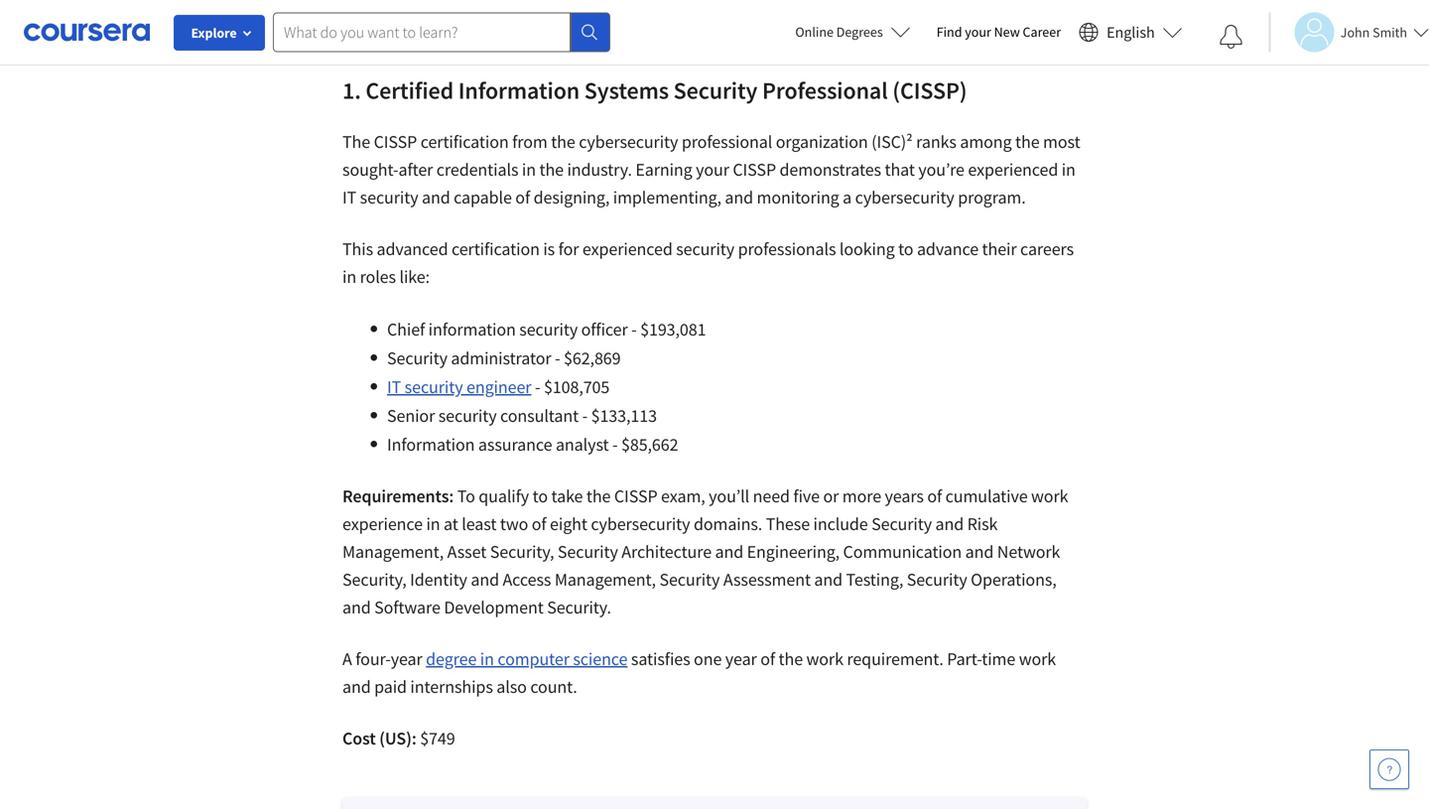 Task type: vqa. For each thing, say whether or not it's contained in the screenshot.
PHONE NUMBER
no



Task type: describe. For each thing, give the bounding box(es) containing it.
the for count.
[[779, 648, 803, 670]]

engineer
[[467, 376, 532, 398]]

four-
[[356, 648, 391, 670]]

credentials
[[437, 158, 519, 181]]

access
[[503, 568, 551, 591]]

at
[[444, 513, 458, 535]]

administrator
[[451, 347, 552, 369]]

online degrees button
[[780, 10, 927, 54]]

cissp inside to qualify to take the cissp exam, you'll need five or more years of cumulative work experience in at least two of eight cybersecurity domains. these include security and risk management, asset security, security architecture and engineering, communication and network security, identity and access management, security assessment and testing, security operations, and software development security.
[[614, 485, 658, 507]]

work left requirement.
[[807, 648, 844, 670]]

security down architecture
[[660, 568, 720, 591]]

for
[[559, 238, 579, 260]]

- up consultant
[[535, 376, 541, 398]]

officer
[[581, 318, 628, 341]]

experience
[[343, 513, 423, 535]]

a
[[843, 186, 852, 209]]

What do you want to learn? text field
[[273, 12, 571, 52]]

1 vertical spatial security,
[[343, 568, 407, 591]]

risk
[[968, 513, 998, 535]]

two
[[500, 513, 528, 535]]

identity
[[410, 568, 468, 591]]

security down communication
[[907, 568, 968, 591]]

professional
[[682, 131, 773, 153]]

the left most in the top right of the page
[[1016, 131, 1040, 153]]

smith
[[1373, 23, 1408, 41]]

architecture
[[622, 541, 712, 563]]

sourced
[[677, 3, 736, 26]]

- up analyst
[[582, 405, 588, 427]]

program.
[[958, 186, 1026, 209]]

least
[[462, 513, 497, 535]]

in inside this advanced certification is for experienced security professionals looking to advance their careers in roles like:
[[343, 266, 357, 288]]

the for cumulative
[[587, 485, 611, 507]]

roles
[[360, 266, 396, 288]]

career
[[1023, 23, 1061, 41]]

0 vertical spatial information
[[458, 75, 580, 105]]

of right the two
[[532, 513, 547, 535]]

cumulative
[[946, 485, 1028, 507]]

professionals
[[738, 238, 836, 260]]

- down $133,113
[[613, 433, 618, 456]]

satisfies one year of the work requirement. part-time work and paid internships also count.
[[343, 648, 1056, 698]]

a
[[343, 648, 352, 670]]

earning
[[636, 158, 693, 181]]

designing,
[[534, 186, 610, 209]]

or
[[824, 485, 839, 507]]

1 horizontal spatial your
[[965, 23, 992, 41]]

assessment
[[724, 568, 811, 591]]

communication
[[843, 541, 962, 563]]

internships
[[410, 676, 493, 698]]

that
[[885, 158, 915, 181]]

work right time
[[1019, 648, 1056, 670]]

and inside satisfies one year of the work requirement. part-time work and paid internships also count.
[[343, 676, 371, 698]]

to inside to qualify to take the cissp exam, you'll need five or more years of cumulative work experience in at least two of eight cybersecurity domains. these include security and risk management, asset security, security architecture and engineering, communication and network security, identity and access management, security assessment and testing, security operations, and software development security.
[[533, 485, 548, 507]]

a four-year degree in computer science
[[343, 648, 628, 670]]

1 horizontal spatial from
[[740, 3, 775, 26]]

1.
[[343, 75, 361, 105]]

show notifications image
[[1220, 25, 1244, 49]]

information inside chief information security officer - $193,081 security administrator - $62,869 it security engineer - $108,705 senior security consultant - $133,113 information assurance analyst - $85,662
[[387, 433, 475, 456]]

systems
[[585, 75, 669, 105]]

chief
[[387, 318, 425, 341]]

include
[[814, 513, 868, 535]]

experienced inside the cissp certification from the cybersecurity professional organization (isc)² ranks among the most sought-after credentials in the industry. earning your cissp demonstrates that you're experienced in it security and capable of designing, implementing, and monitoring a cybersecurity program.
[[968, 158, 1059, 181]]

sought-
[[343, 158, 399, 181]]

certified
[[366, 75, 454, 105]]

security up professional
[[674, 75, 758, 105]]

$85,662
[[622, 433, 679, 456]]

degree
[[426, 648, 477, 670]]

operations,
[[971, 568, 1057, 591]]

find your new career
[[937, 23, 1061, 41]]

security down it security engineer link
[[439, 405, 497, 427]]

science
[[573, 648, 628, 670]]

is
[[543, 238, 555, 260]]

of right years
[[928, 485, 942, 507]]

salaries
[[618, 3, 674, 26]]

part-
[[947, 648, 982, 670]]

organization
[[776, 131, 868, 153]]

among
[[960, 131, 1012, 153]]

security inside chief information security officer - $193,081 security administrator - $62,869 it security engineer - $108,705 senior security consultant - $133,113 information assurance analyst - $85,662
[[387, 347, 448, 369]]

represents
[[451, 3, 529, 26]]

2023
[[959, 3, 994, 26]]

and down 'risk'
[[966, 541, 994, 563]]

and left software
[[343, 596, 371, 619]]

base
[[365, 3, 399, 26]]

john
[[1341, 23, 1370, 41]]

find your new career link
[[927, 20, 1071, 45]]

$193,081
[[641, 318, 706, 341]]

online
[[796, 23, 834, 41]]

it security engineer link
[[387, 376, 532, 398]]

analyst
[[556, 433, 609, 456]]

to inside this advanced certification is for experienced security professionals looking to advance their careers in roles like:
[[899, 238, 914, 260]]

salary
[[403, 3, 447, 26]]

and down domains.
[[715, 541, 744, 563]]

1. certified information systems security professional (cissp)
[[343, 75, 968, 105]]

security up senior at the left
[[405, 376, 463, 398]]

english
[[1107, 22, 1155, 42]]

all base salary represents average us salaries sourced from glassdoor in september 2023
[[343, 3, 994, 26]]

paid
[[374, 676, 407, 698]]

monitoring
[[757, 186, 840, 209]]

1 horizontal spatial management,
[[555, 568, 656, 591]]

computer
[[498, 648, 570, 670]]

of inside the cissp certification from the cybersecurity professional organization (isc)² ranks among the most sought-after credentials in the industry. earning your cissp demonstrates that you're experienced in it security and capable of designing, implementing, and monitoring a cybersecurity program.
[[516, 186, 530, 209]]

your inside the cissp certification from the cybersecurity professional organization (isc)² ranks among the most sought-after credentials in the industry. earning your cissp demonstrates that you're experienced in it security and capable of designing, implementing, and monitoring a cybersecurity program.
[[696, 158, 730, 181]]

- right the officer
[[632, 318, 637, 341]]

the up designing,
[[540, 158, 564, 181]]



Task type: locate. For each thing, give the bounding box(es) containing it.
it inside the cissp certification from the cybersecurity professional organization (isc)² ranks among the most sought-after credentials in the industry. earning your cissp demonstrates that you're experienced in it security and capable of designing, implementing, and monitoring a cybersecurity program.
[[343, 186, 357, 209]]

security, up access
[[490, 541, 554, 563]]

in left at
[[426, 513, 440, 535]]

0 horizontal spatial experienced
[[583, 238, 673, 260]]

september
[[874, 3, 955, 26]]

software
[[374, 596, 441, 619]]

certification up the credentials
[[421, 131, 509, 153]]

of inside satisfies one year of the work requirement. part-time work and paid internships also count.
[[761, 648, 775, 670]]

management, down experience
[[343, 541, 444, 563]]

security
[[674, 75, 758, 105], [387, 347, 448, 369], [872, 513, 932, 535], [558, 541, 618, 563], [660, 568, 720, 591], [907, 568, 968, 591]]

the inside satisfies one year of the work requirement. part-time work and paid internships also count.
[[779, 648, 803, 670]]

requirements:
[[343, 485, 457, 507]]

0 vertical spatial cissp
[[374, 131, 417, 153]]

certification down capable
[[452, 238, 540, 260]]

work inside to qualify to take the cissp exam, you'll need five or more years of cumulative work experience in at least two of eight cybersecurity domains. these include security and risk management, asset security, security architecture and engineering, communication and network security, identity and access management, security assessment and testing, security operations, and software development security.
[[1032, 485, 1069, 507]]

and up development
[[471, 568, 499, 591]]

management,
[[343, 541, 444, 563], [555, 568, 656, 591]]

security
[[360, 186, 419, 209], [676, 238, 735, 260], [520, 318, 578, 341], [405, 376, 463, 398], [439, 405, 497, 427]]

0 vertical spatial management,
[[343, 541, 444, 563]]

cybersecurity up industry.
[[579, 131, 678, 153]]

the cissp certification from the cybersecurity professional organization (isc)² ranks among the most sought-after credentials in the industry. earning your cissp demonstrates that you're experienced in it security and capable of designing, implementing, and monitoring a cybersecurity program.
[[343, 131, 1081, 209]]

and down after
[[422, 186, 450, 209]]

john smith button
[[1270, 12, 1430, 52]]

exam,
[[661, 485, 706, 507]]

1 vertical spatial management,
[[555, 568, 656, 591]]

from up the credentials
[[512, 131, 548, 153]]

it up senior at the left
[[387, 376, 401, 398]]

2 vertical spatial cybersecurity
[[591, 513, 691, 535]]

these
[[766, 513, 810, 535]]

advanced
[[377, 238, 448, 260]]

from inside the cissp certification from the cybersecurity professional organization (isc)² ranks among the most sought-after credentials in the industry. earning your cissp demonstrates that you're experienced in it security and capable of designing, implementing, and monitoring a cybersecurity program.
[[512, 131, 548, 153]]

capable
[[454, 186, 512, 209]]

security down sought-
[[360, 186, 419, 209]]

certification for advanced
[[452, 238, 540, 260]]

asset
[[447, 541, 487, 563]]

more
[[843, 485, 882, 507]]

take
[[552, 485, 583, 507]]

from
[[740, 3, 775, 26], [512, 131, 548, 153]]

qualify
[[479, 485, 529, 507]]

explore
[[191, 24, 237, 42]]

management, up security.
[[555, 568, 656, 591]]

john smith
[[1341, 23, 1408, 41]]

to
[[457, 485, 475, 507]]

security down chief
[[387, 347, 448, 369]]

information down represents
[[458, 75, 580, 105]]

and left 'risk'
[[936, 513, 964, 535]]

one
[[694, 648, 722, 670]]

cissp left exam,
[[614, 485, 658, 507]]

your right find
[[965, 23, 992, 41]]

english button
[[1071, 0, 1191, 65]]

cost (us): $749
[[343, 727, 455, 750]]

0 horizontal spatial year
[[391, 648, 423, 670]]

year inside satisfies one year of the work requirement. part-time work and paid internships also count.
[[726, 648, 757, 670]]

in inside to qualify to take the cissp exam, you'll need five or more years of cumulative work experience in at least two of eight cybersecurity domains. these include security and risk management, asset security, security architecture and engineering, communication and network security, identity and access management, security assessment and testing, security operations, and software development security.
[[426, 513, 440, 535]]

0 horizontal spatial cissp
[[374, 131, 417, 153]]

1 horizontal spatial experienced
[[968, 158, 1059, 181]]

security up $62,869
[[520, 318, 578, 341]]

0 vertical spatial to
[[899, 238, 914, 260]]

year up paid
[[391, 648, 423, 670]]

cissp down professional
[[733, 158, 776, 181]]

$108,705
[[544, 376, 610, 398]]

cissp
[[374, 131, 417, 153], [733, 158, 776, 181], [614, 485, 658, 507]]

in up designing,
[[522, 158, 536, 181]]

and down engineering,
[[815, 568, 843, 591]]

security down eight
[[558, 541, 618, 563]]

it inside chief information security officer - $193,081 security administrator - $62,869 it security engineer - $108,705 senior security consultant - $133,113 information assurance analyst - $85,662
[[387, 376, 401, 398]]

satisfies
[[631, 648, 691, 670]]

experienced right for
[[583, 238, 673, 260]]

1 vertical spatial from
[[512, 131, 548, 153]]

0 vertical spatial security,
[[490, 541, 554, 563]]

security up communication
[[872, 513, 932, 535]]

1 vertical spatial to
[[533, 485, 548, 507]]

0 horizontal spatial your
[[696, 158, 730, 181]]

the up industry.
[[551, 131, 576, 153]]

1 vertical spatial cissp
[[733, 158, 776, 181]]

1 vertical spatial information
[[387, 433, 475, 456]]

-
[[632, 318, 637, 341], [555, 347, 561, 369], [535, 376, 541, 398], [582, 405, 588, 427], [613, 433, 618, 456]]

all
[[343, 3, 361, 26]]

implementing,
[[613, 186, 722, 209]]

1 horizontal spatial year
[[726, 648, 757, 670]]

certification inside the cissp certification from the cybersecurity professional organization (isc)² ranks among the most sought-after credentials in the industry. earning your cissp demonstrates that you're experienced in it security and capable of designing, implementing, and monitoring a cybersecurity program.
[[421, 131, 509, 153]]

security inside this advanced certification is for experienced security professionals looking to advance their careers in roles like:
[[676, 238, 735, 260]]

your down professional
[[696, 158, 730, 181]]

security inside the cissp certification from the cybersecurity professional organization (isc)² ranks among the most sought-after credentials in the industry. earning your cissp demonstrates that you're experienced in it security and capable of designing, implementing, and monitoring a cybersecurity program.
[[360, 186, 419, 209]]

(isc)²
[[872, 131, 913, 153]]

and down a
[[343, 676, 371, 698]]

the for after
[[551, 131, 576, 153]]

work up network
[[1032, 485, 1069, 507]]

0 vertical spatial it
[[343, 186, 357, 209]]

eight
[[550, 513, 588, 535]]

advance
[[917, 238, 979, 260]]

online degrees
[[796, 23, 883, 41]]

cost
[[343, 727, 376, 750]]

degrees
[[837, 23, 883, 41]]

you'll
[[709, 485, 750, 507]]

- up $108,705
[[555, 347, 561, 369]]

year for four-
[[391, 648, 423, 670]]

0 horizontal spatial from
[[512, 131, 548, 153]]

the inside to qualify to take the cissp exam, you'll need five or more years of cumulative work experience in at least two of eight cybersecurity domains. these include security and risk management, asset security, security architecture and engineering, communication and network security, identity and access management, security assessment and testing, security operations, and software development security.
[[587, 485, 611, 507]]

most
[[1044, 131, 1081, 153]]

certification inside this advanced certification is for experienced security professionals looking to advance their careers in roles like:
[[452, 238, 540, 260]]

cybersecurity down that
[[855, 186, 955, 209]]

and down professional
[[725, 186, 754, 209]]

it down sought-
[[343, 186, 357, 209]]

1 horizontal spatial it
[[387, 376, 401, 398]]

the down assessment
[[779, 648, 803, 670]]

domains.
[[694, 513, 763, 535]]

it
[[343, 186, 357, 209], [387, 376, 401, 398]]

network
[[998, 541, 1061, 563]]

security,
[[490, 541, 554, 563], [343, 568, 407, 591]]

find
[[937, 23, 963, 41]]

to right looking
[[899, 238, 914, 260]]

assurance
[[478, 433, 552, 456]]

(us):
[[379, 727, 417, 750]]

new
[[994, 23, 1020, 41]]

average
[[532, 3, 590, 26]]

ranks
[[917, 131, 957, 153]]

1 year from the left
[[391, 648, 423, 670]]

cybersecurity
[[579, 131, 678, 153], [855, 186, 955, 209], [591, 513, 691, 535]]

in
[[856, 3, 870, 26], [522, 158, 536, 181], [1062, 158, 1076, 181], [343, 266, 357, 288], [426, 513, 440, 535], [480, 648, 494, 670]]

to left take at the bottom left
[[533, 485, 548, 507]]

security, up software
[[343, 568, 407, 591]]

senior
[[387, 405, 435, 427]]

degree in computer science link
[[426, 648, 628, 670]]

in right the 'degree'
[[480, 648, 494, 670]]

cissp up after
[[374, 131, 417, 153]]

(cissp)
[[893, 75, 968, 105]]

demonstrates
[[780, 158, 882, 181]]

engineering,
[[747, 541, 840, 563]]

of right one
[[761, 648, 775, 670]]

1 vertical spatial it
[[387, 376, 401, 398]]

2 year from the left
[[726, 648, 757, 670]]

also
[[497, 676, 527, 698]]

0 horizontal spatial management,
[[343, 541, 444, 563]]

time
[[982, 648, 1016, 670]]

of right capable
[[516, 186, 530, 209]]

year right one
[[726, 648, 757, 670]]

this advanced certification is for experienced security professionals looking to advance their careers in roles like:
[[343, 238, 1074, 288]]

explore button
[[174, 15, 265, 51]]

year for one
[[726, 648, 757, 670]]

1 vertical spatial cybersecurity
[[855, 186, 955, 209]]

2 horizontal spatial cissp
[[733, 158, 776, 181]]

in right glassdoor
[[856, 3, 870, 26]]

glassdoor
[[778, 3, 853, 26]]

0 horizontal spatial to
[[533, 485, 548, 507]]

1 vertical spatial experienced
[[583, 238, 673, 260]]

cybersecurity inside to qualify to take the cissp exam, you'll need five or more years of cumulative work experience in at least two of eight cybersecurity domains. these include security and risk management, asset security, security architecture and engineering, communication and network security, identity and access management, security assessment and testing, security operations, and software development security.
[[591, 513, 691, 535]]

information
[[429, 318, 516, 341]]

count.
[[531, 676, 577, 698]]

the right take at the bottom left
[[587, 485, 611, 507]]

0 vertical spatial experienced
[[968, 158, 1059, 181]]

security down implementing,
[[676, 238, 735, 260]]

experienced
[[968, 158, 1059, 181], [583, 238, 673, 260]]

coursera image
[[24, 16, 150, 48]]

looking
[[840, 238, 895, 260]]

consultant
[[500, 405, 579, 427]]

1 horizontal spatial to
[[899, 238, 914, 260]]

2 vertical spatial cissp
[[614, 485, 658, 507]]

their
[[982, 238, 1017, 260]]

$133,113
[[591, 405, 657, 427]]

1 horizontal spatial cissp
[[614, 485, 658, 507]]

0 vertical spatial your
[[965, 23, 992, 41]]

cybersecurity up architecture
[[591, 513, 691, 535]]

security.
[[547, 596, 611, 619]]

us
[[594, 3, 614, 26]]

0 horizontal spatial it
[[343, 186, 357, 209]]

experienced inside this advanced certification is for experienced security professionals looking to advance their careers in roles like:
[[583, 238, 673, 260]]

0 vertical spatial from
[[740, 3, 775, 26]]

experienced up program. at the top of page
[[968, 158, 1059, 181]]

help center image
[[1378, 758, 1402, 781]]

0 horizontal spatial security,
[[343, 568, 407, 591]]

certification for cissp
[[421, 131, 509, 153]]

from right sourced
[[740, 3, 775, 26]]

this
[[343, 238, 373, 260]]

in down most in the top right of the page
[[1062, 158, 1076, 181]]

0 vertical spatial certification
[[421, 131, 509, 153]]

information down senior at the left
[[387, 433, 475, 456]]

1 vertical spatial your
[[696, 158, 730, 181]]

in left the roles
[[343, 266, 357, 288]]

1 horizontal spatial security,
[[490, 541, 554, 563]]

your
[[965, 23, 992, 41], [696, 158, 730, 181]]

information
[[458, 75, 580, 105], [387, 433, 475, 456]]

0 vertical spatial cybersecurity
[[579, 131, 678, 153]]

None search field
[[273, 12, 611, 52]]

1 vertical spatial certification
[[452, 238, 540, 260]]

after
[[399, 158, 433, 181]]

need
[[753, 485, 790, 507]]



